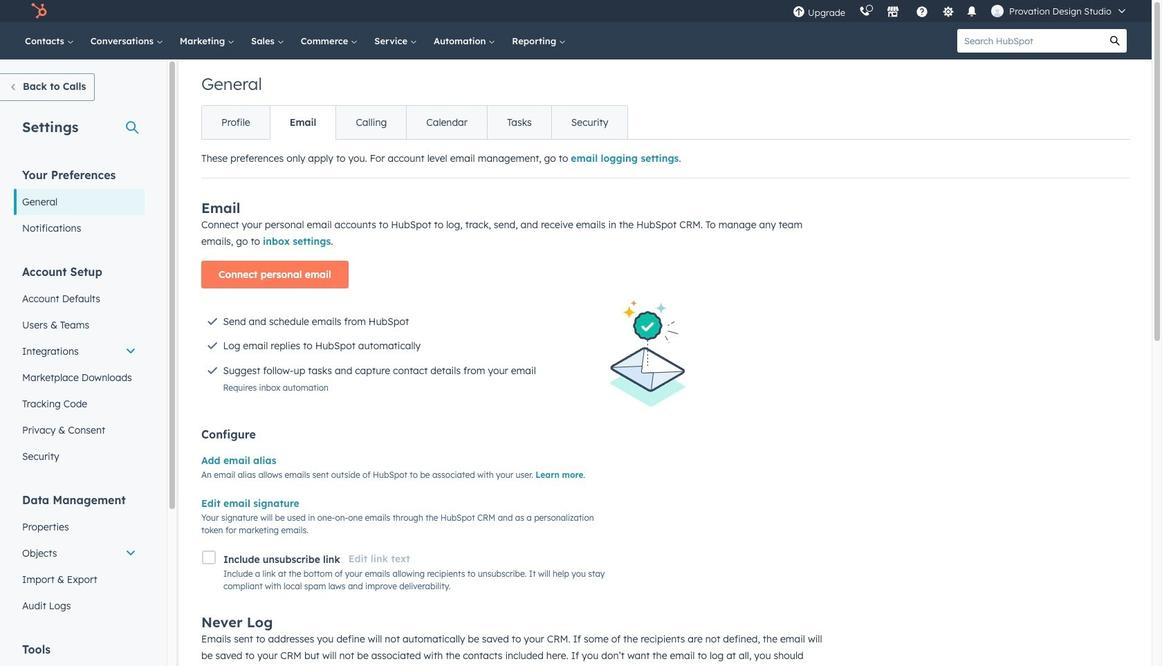 Task type: describe. For each thing, give the bounding box(es) containing it.
data management element
[[14, 493, 145, 619]]

account setup element
[[14, 264, 145, 470]]

james peterson image
[[991, 5, 1004, 17]]

marketplaces image
[[887, 6, 899, 19]]



Task type: locate. For each thing, give the bounding box(es) containing it.
menu
[[786, 0, 1135, 22]]

Search HubSpot search field
[[957, 29, 1103, 53]]

your preferences element
[[14, 167, 145, 241]]

navigation
[[201, 105, 628, 140]]



Task type: vqa. For each thing, say whether or not it's contained in the screenshot.
the bottommost update
no



